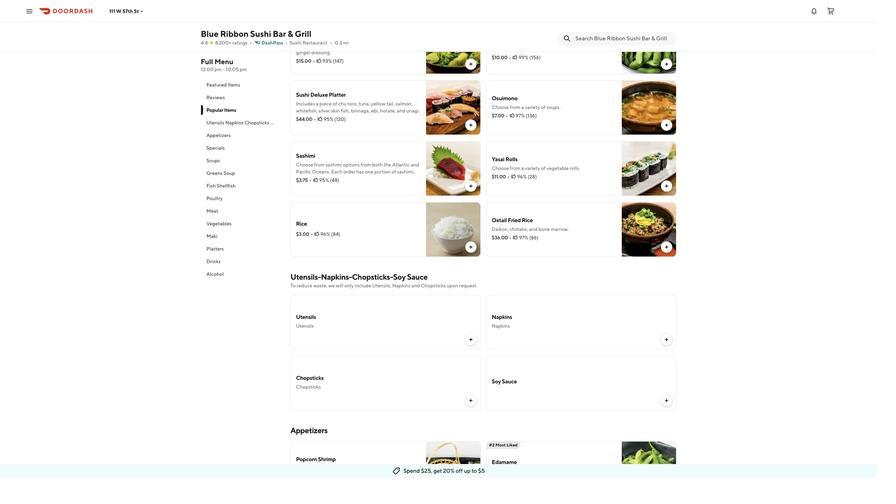 Task type: vqa. For each thing, say whether or not it's contained in the screenshot.
Sushi to the bottom
yes



Task type: locate. For each thing, give the bounding box(es) containing it.
full menu 12:00 pm - 10:05 pm
[[201, 57, 247, 72]]

blue ribbon sushi bar & grill
[[201, 29, 312, 39]]

a up 96% (28)
[[522, 165, 524, 171]]

1 vertical spatial 97%
[[520, 235, 529, 240]]

a inside osuimono choose from a variety of soups.
[[522, 104, 524, 110]]

sushi inside sushi deluxe platter includes a piece of chu toro, tuna, yellow tail, salmon, whitefish, silver skin fish, binnaga, ebi, hotate, and unagi.
[[296, 91, 310, 98]]

sushi up includes
[[296, 91, 310, 98]]

• right $10.00
[[509, 55, 511, 60]]

1 horizontal spatial sauce
[[407, 272, 428, 281]]

popcorn shrimp image
[[426, 441, 481, 478]]

oxtail fried rice image
[[622, 202, 677, 257]]

1 horizontal spatial pm
[[240, 67, 247, 72]]

1 horizontal spatial rice
[[522, 217, 533, 224]]

sashimi image
[[426, 141, 481, 196]]

oceans.
[[312, 169, 331, 175]]

greens soup
[[207, 170, 235, 176]]

#2 most liked up edamame
[[489, 442, 518, 448]]

2 vertical spatial utensils
[[296, 323, 314, 329]]

1 horizontal spatial vegetarian.
[[492, 46, 518, 52]]

napkins inside utensils-napkins-chopsticks-soy sauce to reduce waste, we will only include utensils, napkins and chopsticks upon request.
[[393, 283, 411, 288]]

1 vertical spatial #2 most liked
[[489, 442, 518, 448]]

• right $11.00
[[508, 174, 510, 179]]

$15.00
[[296, 58, 312, 64]]

sushi up dashpass
[[250, 29, 271, 39]]

soups
[[207, 158, 220, 163]]

request.
[[460, 283, 478, 288]]

napkins inside napkins napkins
[[492, 323, 510, 329]]

1 vertical spatial #2
[[489, 442, 495, 448]]

97% left (136)
[[516, 113, 525, 118]]

• right $7.00
[[506, 113, 508, 118]]

choose up the $7.00 •
[[492, 104, 509, 110]]

4,200+ ratings •
[[215, 40, 252, 46]]

and right watercress,
[[405, 43, 413, 48]]

most up $10.00 •
[[496, 20, 506, 26]]

choose inside osuimono choose from a variety of soups.
[[492, 104, 509, 110]]

fish shellfish
[[207, 183, 236, 189]]

utensils-napkins-chopsticks-soy sauce to reduce waste, we will only include utensils, napkins and chopsticks upon request.
[[291, 272, 478, 288]]

#2 for first the edamame image
[[489, 20, 495, 26]]

97% down shiitake,
[[520, 235, 529, 240]]

house
[[296, 33, 312, 40]]

0 vertical spatial soy
[[271, 120, 279, 125]]

of up skin
[[333, 101, 338, 107]]

and inside sushi deluxe platter includes a piece of chu toro, tuna, yellow tail, salmon, whitefish, silver skin fish, binnaga, ebi, hotate, and unagi.
[[397, 108, 406, 114]]

yasai
[[492, 156, 505, 163]]

•
[[250, 40, 252, 46], [286, 40, 288, 46], [330, 40, 332, 46], [509, 55, 511, 60], [313, 58, 315, 64], [506, 113, 508, 118], [314, 116, 316, 122], [508, 174, 510, 179], [310, 177, 312, 183], [311, 231, 313, 237], [510, 235, 512, 240]]

sauce
[[280, 120, 293, 125], [407, 272, 428, 281], [502, 378, 517, 385]]

toro,
[[348, 101, 358, 107]]

choose inside sashimi choose from sashimi options from both the atlantic and pacific oceans. each order has one portion of sashimi.
[[296, 162, 314, 168]]

deluxe
[[311, 91, 328, 98]]

• right "$44.00"
[[314, 116, 316, 122]]

a left piece
[[316, 101, 319, 107]]

1 vertical spatial sauce
[[407, 272, 428, 281]]

choose up 'pacific'
[[296, 162, 314, 168]]

shrimp
[[318, 456, 336, 463]]

0 horizontal spatial vegetarian.
[[296, 43, 322, 48]]

• right $15.00
[[313, 58, 315, 64]]

of
[[333, 101, 338, 107], [542, 104, 546, 110], [542, 165, 546, 171], [392, 169, 397, 175]]

2 horizontal spatial soy
[[492, 378, 501, 385]]

sushi down "&"
[[290, 40, 302, 46]]

95% down silver
[[324, 116, 334, 122]]

skin
[[331, 108, 340, 114]]

house salad vegetarian. lettuce, avocado, carrot, watercress, and ginger dressing.
[[296, 33, 413, 55]]

most up edamame
[[496, 442, 506, 448]]

appetizers up "specials"
[[207, 132, 231, 138]]

95% for from
[[319, 177, 329, 183]]

options
[[343, 162, 360, 168]]

0 vertical spatial edamame image
[[622, 19, 677, 74]]

pm left the -
[[215, 67, 222, 72]]

utensils napkins chopsticks soy sauce
[[207, 120, 293, 125]]

sauce inside utensils-napkins-chopsticks-soy sauce to reduce waste, we will only include utensils, napkins and chopsticks upon request.
[[407, 272, 428, 281]]

spend $25, get 20% off up to $5
[[404, 468, 485, 474]]

1 variety from the top
[[525, 104, 541, 110]]

2 #2 from the top
[[489, 442, 495, 448]]

1 #2 from the top
[[489, 20, 495, 26]]

alcohol
[[207, 271, 224, 277]]

(48)
[[330, 177, 340, 183]]

whitefish,
[[296, 108, 318, 114]]

• right $3.00
[[311, 231, 313, 237]]

a inside yasai rolls choose from a variety of vegetable rolls.
[[522, 165, 524, 171]]

2 horizontal spatial sauce
[[502, 378, 517, 385]]

items right popular
[[224, 107, 237, 113]]

a inside sushi deluxe platter includes a piece of chu toro, tuna, yellow tail, salmon, whitefish, silver skin fish, binnaga, ebi, hotate, and unagi.
[[316, 101, 319, 107]]

of left soups.
[[542, 104, 546, 110]]

from up oceans.
[[315, 162, 325, 168]]

sashimi.
[[398, 169, 415, 175]]

a up 97% (136)
[[522, 104, 524, 110]]

$15.00 •
[[296, 58, 315, 64]]

liked
[[311, 20, 322, 26], [507, 20, 518, 26], [507, 442, 518, 448]]

and down salmon,
[[397, 108, 406, 114]]

add item to cart image
[[664, 61, 670, 67], [664, 122, 670, 128], [468, 183, 474, 189], [468, 244, 474, 250], [664, 244, 670, 250], [468, 337, 474, 342], [664, 337, 670, 342], [468, 398, 474, 403]]

1 horizontal spatial appetizers
[[291, 426, 328, 435]]

add item to cart image
[[468, 61, 474, 67], [468, 122, 474, 128], [664, 183, 670, 189], [664, 398, 670, 403]]

• for $10.00 •
[[509, 55, 511, 60]]

a for rolls
[[522, 165, 524, 171]]

off
[[456, 468, 463, 474]]

liked for edamame
[[507, 442, 518, 448]]

choose
[[492, 104, 509, 110], [296, 162, 314, 168], [492, 165, 509, 171]]

most for house salad
[[300, 20, 310, 26]]

96% left '(84)'
[[321, 231, 330, 237]]

of inside osuimono choose from a variety of soups.
[[542, 104, 546, 110]]

1 vertical spatial soy
[[394, 272, 406, 281]]

0 vertical spatial variety
[[525, 104, 541, 110]]

chopsticks inside utensils-napkins-chopsticks-soy sauce to reduce waste, we will only include utensils, napkins and chopsticks upon request.
[[421, 283, 446, 288]]

chopsticks-
[[352, 272, 394, 281]]

soy inside button
[[271, 120, 279, 125]]

1 vertical spatial items
[[224, 107, 237, 113]]

2 variety from the top
[[525, 165, 541, 171]]

97%
[[516, 113, 525, 118], [520, 235, 529, 240]]

0 vertical spatial #2
[[489, 20, 495, 26]]

#2 most liked up $10.00 •
[[489, 20, 518, 26]]

0 vertical spatial 97%
[[516, 113, 525, 118]]

2 vertical spatial sushi
[[296, 91, 310, 98]]

and
[[405, 43, 413, 48], [397, 108, 406, 114], [411, 162, 420, 168], [530, 226, 538, 232], [412, 283, 420, 288]]

oxtail
[[492, 217, 507, 224]]

from down osuimono
[[510, 104, 521, 110]]

salt.
[[582, 46, 591, 52]]

choose up $11.00 •
[[492, 165, 509, 171]]

1 vertical spatial 96%
[[321, 231, 330, 237]]

from down rolls
[[510, 165, 521, 171]]

notification bell image
[[811, 7, 819, 15]]

• left 0.3
[[330, 40, 332, 46]]

most right #3
[[300, 20, 310, 26]]

1 #2 most liked from the top
[[489, 20, 518, 26]]

choose for sashimi
[[296, 162, 314, 168]]

restaurant
[[303, 40, 328, 46]]

we
[[329, 283, 335, 288]]

popcorn shrimp
[[296, 456, 336, 463]]

appetizers inside button
[[207, 132, 231, 138]]

variety inside osuimono choose from a variety of soups.
[[525, 104, 541, 110]]

choose inside yasai rolls choose from a variety of vegetable rolls.
[[492, 165, 509, 171]]

• right $36.00
[[510, 235, 512, 240]]

ebi,
[[371, 108, 379, 114]]

variety up (136)
[[525, 104, 541, 110]]

utensils napkins chopsticks soy sauce button
[[201, 116, 293, 129]]

96% left "(28)"
[[518, 174, 527, 179]]

$11.00
[[492, 174, 506, 179]]

of left vegetable
[[542, 165, 546, 171]]

soy
[[271, 120, 279, 125], [394, 272, 406, 281], [492, 378, 501, 385]]

a
[[316, 101, 319, 107], [522, 104, 524, 110], [522, 165, 524, 171]]

1 vertical spatial variety
[[525, 165, 541, 171]]

1 horizontal spatial soy
[[394, 272, 406, 281]]

93%
[[323, 58, 332, 64]]

sushi for deluxe
[[296, 91, 310, 98]]

0 vertical spatial 96%
[[518, 174, 527, 179]]

of inside yasai rolls choose from a variety of vegetable rolls.
[[542, 165, 546, 171]]

$5
[[478, 468, 485, 474]]

pm right the 10:05 in the left of the page
[[240, 67, 247, 72]]

0 vertical spatial sauce
[[280, 120, 293, 125]]

rice up shiitake,
[[522, 217, 533, 224]]

0 vertical spatial #2 most liked
[[489, 20, 518, 26]]

fried
[[508, 217, 521, 224]]

96% (84)
[[321, 231, 341, 237]]

95% (48)
[[319, 177, 340, 183]]

0 horizontal spatial soy
[[271, 120, 279, 125]]

edamame
[[492, 459, 517, 465]]

popular
[[207, 107, 224, 113]]

0 horizontal spatial pm
[[215, 67, 222, 72]]

(28)
[[528, 174, 537, 179]]

sushi
[[250, 29, 271, 39], [290, 40, 302, 46], [296, 91, 310, 98]]

open menu image
[[25, 7, 34, 15]]

• down blue ribbon sushi bar & grill
[[250, 40, 252, 46]]

reviews
[[207, 95, 225, 100]]

maki button
[[201, 230, 282, 243]]

both
[[372, 162, 383, 168]]

atlantic
[[393, 162, 410, 168]]

items inside button
[[228, 82, 240, 88]]

utensils-
[[291, 272, 321, 281]]

appetizers up popcorn
[[291, 426, 328, 435]]

soy inside utensils-napkins-chopsticks-soy sauce to reduce waste, we will only include utensils, napkins and chopsticks upon request.
[[394, 272, 406, 281]]

silver
[[319, 108, 330, 114]]

from inside yasai rolls choose from a variety of vegetable rolls.
[[510, 165, 521, 171]]

spend
[[404, 468, 420, 474]]

(147)
[[333, 58, 344, 64]]

0 vertical spatial utensils
[[207, 120, 225, 125]]

blue
[[201, 29, 219, 39]]

96% for 96% (28)
[[518, 174, 527, 179]]

1 vertical spatial 95%
[[319, 177, 329, 183]]

ginger
[[296, 50, 311, 55]]

items for popular items
[[224, 107, 237, 113]]

0 vertical spatial 95%
[[324, 116, 334, 122]]

1 horizontal spatial 96%
[[518, 174, 527, 179]]

rice up $3.00
[[296, 220, 307, 227]]

1 vertical spatial utensils
[[296, 314, 316, 320]]

$3.75 •
[[296, 177, 312, 183]]

0 vertical spatial items
[[228, 82, 240, 88]]

1 vertical spatial edamame image
[[622, 441, 677, 478]]

alcohol button
[[201, 268, 282, 280]]

items up reviews "button"
[[228, 82, 240, 88]]

95%
[[324, 116, 334, 122], [319, 177, 329, 183]]

appetizers
[[207, 132, 231, 138], [291, 426, 328, 435]]

dressing.
[[312, 50, 331, 55]]

95% (120)
[[324, 116, 346, 122]]

each
[[332, 169, 343, 175]]

w
[[116, 8, 122, 14]]

specials
[[207, 145, 225, 151]]

97% for rice
[[520, 235, 529, 240]]

95% down oceans.
[[319, 177, 329, 183]]

include
[[355, 283, 372, 288]]

and up the "(86)"
[[530, 226, 538, 232]]

0 horizontal spatial sauce
[[280, 120, 293, 125]]

0 horizontal spatial 96%
[[321, 231, 330, 237]]

and right "utensils,"
[[412, 283, 420, 288]]

variety up "(28)"
[[525, 165, 541, 171]]

sauce for chopsticks
[[280, 120, 293, 125]]

liked for house salad
[[311, 20, 322, 26]]

vegetarian. up $10.00 •
[[492, 46, 518, 52]]

poultry
[[207, 196, 223, 201]]

1 vertical spatial sushi
[[290, 40, 302, 46]]

0 vertical spatial appetizers
[[207, 132, 231, 138]]

#2
[[489, 20, 495, 26], [489, 442, 495, 448]]

and up sashimi.
[[411, 162, 420, 168]]

• for $44.00 •
[[314, 116, 316, 122]]

salad
[[313, 33, 327, 40]]

yasai rolls image
[[622, 141, 677, 196]]

chopsticks inside utensils napkins chopsticks soy sauce button
[[245, 120, 270, 125]]

• right $3.75
[[310, 177, 312, 183]]

and inside oxtail fried rice daikon, shiitake, and bone marrow.
[[530, 226, 538, 232]]

2 edamame image from the top
[[622, 441, 677, 478]]

0.3
[[335, 40, 343, 46]]

#2 most liked
[[489, 20, 518, 26], [489, 442, 518, 448]]

vegetarian. up ginger
[[296, 43, 322, 48]]

• for $11.00 •
[[508, 174, 510, 179]]

of down the atlantic
[[392, 169, 397, 175]]

utensils inside button
[[207, 120, 225, 125]]

sauce inside utensils napkins chopsticks soy sauce button
[[280, 120, 293, 125]]

• for dashpass •
[[286, 40, 288, 46]]

greens soup button
[[201, 167, 282, 179]]

• down bar
[[286, 40, 288, 46]]

• for $3.00 •
[[311, 231, 313, 237]]

rice
[[522, 217, 533, 224], [296, 220, 307, 227]]

0 horizontal spatial appetizers
[[207, 132, 231, 138]]

and inside sashimi choose from sashimi options from both the atlantic and pacific oceans. each order has one portion of sashimi.
[[411, 162, 420, 168]]

edamame image
[[622, 19, 677, 74], [622, 441, 677, 478]]



Task type: describe. For each thing, give the bounding box(es) containing it.
sauce for chopsticks-
[[407, 272, 428, 281]]

rice image
[[426, 202, 481, 257]]

and inside house salad vegetarian. lettuce, avocado, carrot, watercress, and ginger dressing.
[[405, 43, 413, 48]]

fish shellfish button
[[201, 179, 282, 192]]

items for featured items
[[228, 82, 240, 88]]

most for edamame
[[496, 442, 506, 448]]

&
[[288, 29, 293, 39]]

platters
[[207, 246, 224, 252]]

variety inside yasai rolls choose from a variety of vegetable rolls.
[[525, 165, 541, 171]]

• for $36.00 •
[[510, 235, 512, 240]]

96% for 96% (84)
[[321, 231, 330, 237]]

meat button
[[201, 205, 282, 217]]

avocado,
[[342, 43, 363, 48]]

unagi.
[[407, 108, 420, 114]]

vegetables
[[207, 221, 232, 226]]

sashimi choose from sashimi options from both the atlantic and pacific oceans. each order has one portion of sashimi.
[[296, 152, 420, 175]]

$7.00 •
[[492, 113, 508, 118]]

soy for chopsticks
[[271, 120, 279, 125]]

featured items
[[207, 82, 240, 88]]

soy sauce
[[492, 378, 517, 385]]

carrot,
[[364, 43, 378, 48]]

maki
[[207, 233, 218, 239]]

fish,
[[341, 108, 350, 114]]

ribbon
[[220, 29, 249, 39]]

one
[[365, 169, 374, 175]]

with
[[562, 46, 572, 52]]

shiitake,
[[510, 226, 529, 232]]

from up one
[[361, 162, 371, 168]]

shellfish
[[217, 183, 236, 189]]

$44.00
[[296, 116, 313, 122]]

12:00
[[201, 67, 214, 72]]

soups button
[[201, 154, 282, 167]]

utensils for utensils napkins chopsticks soy sauce
[[207, 120, 225, 125]]

vegetarian. inside house salad vegetarian. lettuce, avocado, carrot, watercress, and ginger dressing.
[[296, 43, 322, 48]]

ratings
[[233, 40, 248, 46]]

(120)
[[335, 116, 346, 122]]

house salad image
[[426, 19, 481, 74]]

(156)
[[530, 55, 541, 60]]

20%
[[444, 468, 455, 474]]

• for $15.00 •
[[313, 58, 315, 64]]

soups.
[[547, 104, 561, 110]]

oxtail fried rice daikon, shiitake, and bone marrow.
[[492, 217, 569, 232]]

from inside osuimono choose from a variety of soups.
[[510, 104, 521, 110]]

platter
[[329, 91, 346, 98]]

of inside sashimi choose from sashimi options from both the atlantic and pacific oceans. each order has one portion of sashimi.
[[392, 169, 397, 175]]

96% (28)
[[518, 174, 537, 179]]

97% for from
[[516, 113, 525, 118]]

vegetables button
[[201, 217, 282, 230]]

full
[[201, 57, 213, 66]]

of inside sushi deluxe platter includes a piece of chu toro, tuna, yellow tail, salmon, whitefish, silver skin fish, binnaga, ebi, hotate, and unagi.
[[333, 101, 338, 107]]

mi
[[344, 40, 349, 46]]

rolls
[[506, 156, 518, 163]]

has
[[357, 169, 364, 175]]

111 w 57th st
[[109, 8, 139, 14]]

chopsticks inside chopsticks chopsticks
[[296, 384, 321, 390]]

menu
[[215, 57, 234, 66]]

a for deluxe
[[316, 101, 319, 107]]

0 horizontal spatial rice
[[296, 220, 307, 227]]

portion
[[375, 169, 391, 175]]

(136)
[[526, 113, 537, 118]]

chopsticks chopsticks
[[296, 375, 324, 390]]

the
[[384, 162, 392, 168]]

1 pm from the left
[[215, 67, 222, 72]]

2 #2 most liked from the top
[[489, 442, 518, 448]]

dashpass •
[[262, 40, 288, 46]]

sushi deluxe platter includes a piece of chu toro, tuna, yellow tail, salmon, whitefish, silver skin fish, binnaga, ebi, hotate, and unagi.
[[296, 91, 420, 114]]

#3
[[294, 20, 299, 26]]

soy
[[540, 46, 547, 52]]

$44.00 •
[[296, 116, 316, 122]]

10:05
[[226, 67, 239, 72]]

utensils inside utensils utensils
[[296, 323, 314, 329]]

st
[[134, 8, 139, 14]]

sushi for restaurant
[[290, 40, 302, 46]]

soy for chopsticks-
[[394, 272, 406, 281]]

salmon,
[[396, 101, 413, 107]]

napkins-
[[321, 272, 352, 281]]

• for $7.00 •
[[506, 113, 508, 118]]

sushi deluxe platter image
[[426, 80, 481, 135]]

2 vertical spatial soy
[[492, 378, 501, 385]]

meat
[[207, 208, 218, 214]]

rolls.
[[570, 165, 581, 171]]

yellow
[[371, 101, 386, 107]]

• for $3.75 •
[[310, 177, 312, 183]]

1 edamame image from the top
[[622, 19, 677, 74]]

marrow.
[[551, 226, 569, 232]]

99%
[[519, 55, 529, 60]]

1 vertical spatial appetizers
[[291, 426, 328, 435]]

Item Search search field
[[576, 35, 671, 42]]

111 w 57th st button
[[109, 8, 145, 14]]

$36.00 •
[[492, 235, 512, 240]]

lettuce,
[[323, 43, 342, 48]]

tuna,
[[359, 101, 370, 107]]

reviews button
[[201, 91, 282, 104]]

$3.00 •
[[296, 231, 313, 237]]

osuimono image
[[622, 80, 677, 135]]

0 items, open order cart image
[[827, 7, 836, 15]]

popcorn
[[296, 456, 317, 463]]

0 vertical spatial sushi
[[250, 29, 271, 39]]

95% for platter
[[324, 116, 334, 122]]

featured items button
[[201, 79, 282, 91]]

osuimono
[[492, 95, 518, 102]]

utensils for utensils utensils
[[296, 314, 316, 320]]

poultry button
[[201, 192, 282, 205]]

sashimi
[[326, 162, 342, 168]]

97% (86)
[[520, 235, 539, 240]]

$36.00
[[492, 235, 508, 240]]

choose for osuimono
[[492, 104, 509, 110]]

to
[[291, 283, 296, 288]]

#2 for first the edamame image from the bottom of the page
[[489, 442, 495, 448]]

napkins napkins
[[492, 314, 513, 329]]

hotate,
[[380, 108, 396, 114]]

napkins inside button
[[225, 120, 244, 125]]

2 pm from the left
[[240, 67, 247, 72]]

2 vertical spatial sauce
[[502, 378, 517, 385]]

up
[[464, 468, 471, 474]]

$3.75
[[296, 177, 308, 183]]

soup
[[224, 170, 235, 176]]

(84)
[[331, 231, 341, 237]]

and inside utensils-napkins-chopsticks-soy sauce to reduce waste, we will only include utensils, napkins and chopsticks upon request.
[[412, 283, 420, 288]]

4.8
[[201, 40, 208, 46]]

57th
[[123, 8, 133, 14]]

chu
[[339, 101, 347, 107]]

$7.00
[[492, 113, 505, 118]]

rice inside oxtail fried rice daikon, shiitake, and bone marrow.
[[522, 217, 533, 224]]



